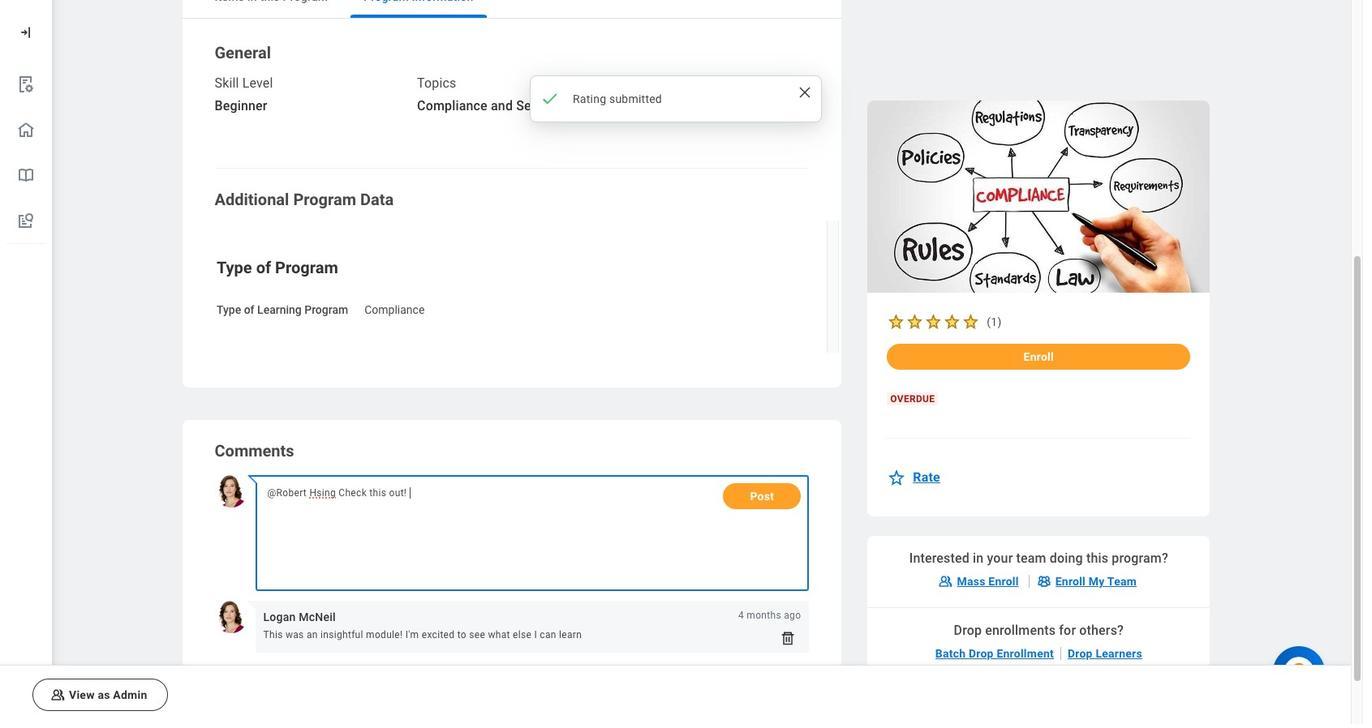 Task type: locate. For each thing, give the bounding box(es) containing it.
rating
[[573, 92, 606, 105]]

view
[[69, 689, 95, 702]]

mcneil
[[299, 611, 336, 624]]

additional program data
[[215, 190, 394, 209]]

star image
[[906, 313, 924, 331], [962, 313, 980, 331], [887, 468, 907, 488]]

enroll inside button
[[1024, 351, 1054, 364]]

drop for drop enrollments for others?
[[954, 623, 982, 639]]

in
[[973, 551, 984, 567]]

rating submitted
[[573, 92, 662, 105]]

1 star image from the left
[[887, 313, 906, 331]]

drop right the batch
[[969, 648, 994, 661]]

1 horizontal spatial enroll
[[1024, 351, 1054, 364]]

an
[[307, 630, 318, 641]]

was
[[286, 630, 304, 641]]

enroll my team
[[1055, 576, 1137, 589]]

drop enrollments for others?
[[954, 623, 1124, 639]]

months
[[747, 610, 781, 621]]

book open image
[[16, 166, 36, 185]]

team
[[1016, 551, 1046, 567]]

can
[[540, 630, 556, 641]]

Comment text field
[[263, 484, 713, 581]]

contact card matrix manager image
[[1036, 574, 1052, 590]]

transformation import image
[[18, 24, 34, 41]]

enroll for enroll my team
[[1055, 576, 1086, 589]]

additional
[[215, 190, 289, 209]]

batch drop enrollment
[[935, 648, 1054, 661]]

for
[[1059, 623, 1076, 639]]

4
[[738, 610, 744, 621]]

drop up the batch
[[954, 623, 982, 639]]

enroll
[[1024, 351, 1054, 364], [988, 576, 1019, 589], [1055, 576, 1086, 589]]

ago
[[784, 610, 801, 621]]

skill
[[215, 75, 239, 91]]

module!
[[366, 630, 403, 641]]

drop
[[954, 623, 982, 639], [969, 648, 994, 661], [1068, 648, 1093, 661]]

trash image
[[780, 630, 796, 647]]

tab list
[[182, 0, 842, 19]]

beginner
[[215, 98, 267, 114]]

others?
[[1079, 623, 1124, 639]]

home image
[[16, 120, 36, 140]]

x image
[[797, 84, 813, 101]]

list
[[0, 62, 52, 244]]

batch drop enrollment link
[[929, 641, 1060, 667]]

2 horizontal spatial enroll
[[1055, 576, 1086, 589]]

to
[[457, 630, 466, 641]]

team
[[1107, 576, 1137, 589]]

4 months ago
[[738, 610, 801, 621]]

compliance
[[417, 98, 488, 114]]

star image
[[887, 313, 906, 331], [924, 313, 943, 331], [943, 313, 962, 331]]

view as admin
[[69, 689, 147, 702]]

learn
[[559, 630, 582, 641]]

report parameter image
[[16, 75, 36, 94]]

enroll for enroll
[[1024, 351, 1054, 364]]

what
[[488, 630, 510, 641]]

admin
[[113, 689, 147, 702]]

drop inside "link"
[[1068, 648, 1093, 661]]

(
[[987, 316, 991, 328]]

post
[[750, 490, 774, 503]]

drop down for at the bottom of page
[[1068, 648, 1093, 661]]



Task type: describe. For each thing, give the bounding box(es) containing it.
i
[[534, 630, 537, 641]]

batch
[[935, 648, 966, 661]]

( 1 )
[[987, 316, 1002, 328]]

interested in your team doing this program?
[[909, 551, 1168, 567]]

enroll my team link
[[1029, 569, 1146, 595]]

my
[[1089, 576, 1105, 589]]

logan mcneil this was an insightful module! i'm excited to see what else i can learn
[[263, 611, 582, 641]]

general
[[215, 43, 271, 62]]

1
[[991, 316, 997, 328]]

logan
[[263, 611, 296, 624]]

comments
[[215, 441, 294, 461]]

mass enroll
[[957, 576, 1019, 589]]

else
[[513, 630, 532, 641]]

star image inside rate button
[[887, 468, 907, 488]]

rate button
[[887, 459, 950, 498]]

security
[[516, 98, 565, 114]]

overdue
[[890, 394, 935, 405]]

view as admin button
[[32, 679, 168, 712]]

see
[[469, 630, 485, 641]]

level
[[242, 75, 273, 91]]

2 star image from the left
[[924, 313, 943, 331]]

topics compliance and security
[[417, 75, 565, 114]]

data
[[360, 190, 394, 209]]

learners
[[1096, 648, 1142, 661]]

enroll button
[[887, 344, 1190, 370]]

insightful
[[320, 630, 363, 641]]

skill level beginner
[[215, 75, 273, 114]]

drop learners link
[[1061, 641, 1149, 667]]

as
[[98, 689, 110, 702]]

program
[[293, 190, 356, 209]]

enrollments
[[985, 623, 1056, 639]]

this
[[1086, 551, 1108, 567]]

excited
[[422, 630, 455, 641]]

your
[[987, 551, 1013, 567]]

program?
[[1112, 551, 1168, 567]]

doing
[[1050, 551, 1083, 567]]

check image
[[540, 89, 560, 109]]

rate
[[913, 470, 940, 485]]

rating submitted dialog
[[530, 75, 822, 123]]

media classroom image
[[49, 687, 66, 703]]

)
[[997, 316, 1002, 328]]

drop learners
[[1068, 648, 1142, 661]]

mass enroll link
[[931, 569, 1029, 595]]

mass
[[957, 576, 985, 589]]

i'm
[[405, 630, 419, 641]]

interested
[[909, 551, 969, 567]]

and
[[491, 98, 513, 114]]

this
[[263, 630, 283, 641]]

post button
[[723, 484, 801, 510]]

3 star image from the left
[[943, 313, 962, 331]]

drop for drop learners
[[1068, 648, 1093, 661]]

enrollment
[[997, 648, 1054, 661]]

submitted
[[609, 92, 662, 105]]

topics
[[417, 75, 456, 91]]

0 horizontal spatial enroll
[[988, 576, 1019, 589]]

media classroom image
[[937, 574, 954, 590]]



Task type: vqa. For each thing, say whether or not it's contained in the screenshot.
the Drop Learners LINK
yes



